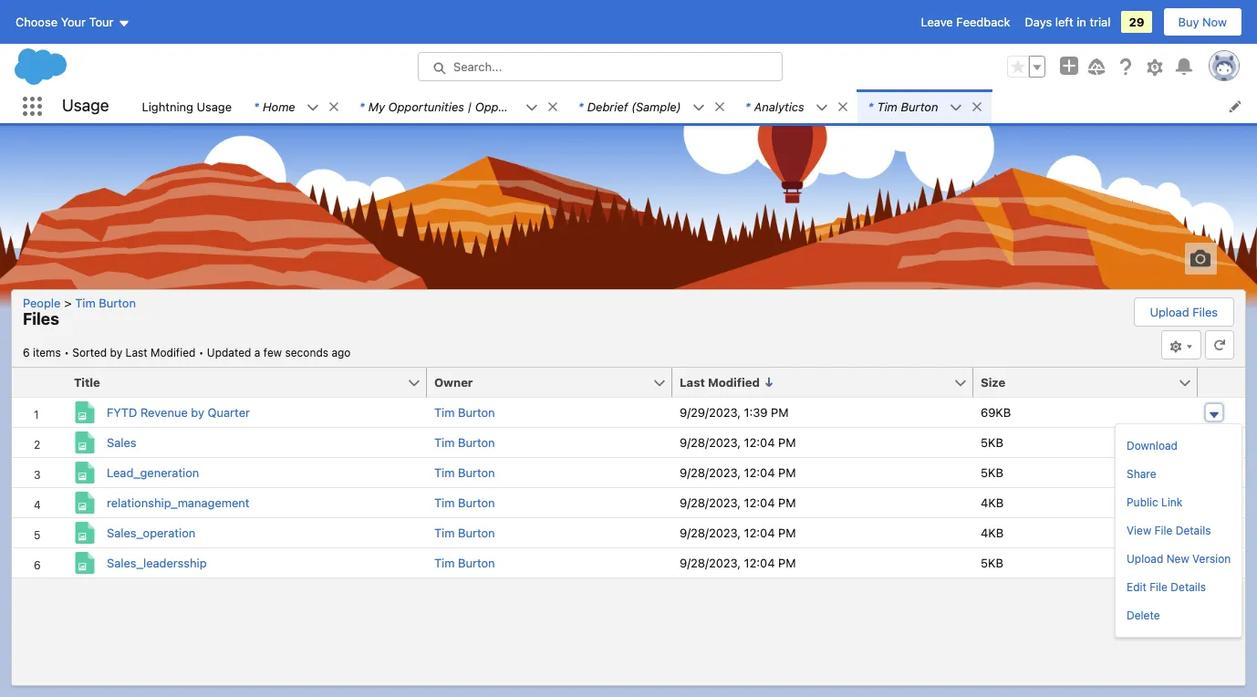 Task type: describe. For each thing, give the bounding box(es) containing it.
12:04 for lead_generation
[[744, 465, 775, 480]]

5 for sales_leadersship
[[981, 556, 988, 570]]

tim for fytd revenue by quarter
[[434, 405, 455, 420]]

tim burton link for sales_operation
[[434, 526, 495, 540]]

6 items • sorted by last modified • updated a few seconds ago
[[23, 346, 351, 360]]

pm for sales
[[778, 435, 796, 450]]

kb for sales_operation
[[989, 526, 1004, 540]]

* for * home
[[254, 99, 259, 114]]

files status
[[23, 346, 207, 360]]

tim burton link for sales_leadersship
[[434, 556, 495, 570]]

tim for sales_leadersship
[[434, 556, 455, 570]]

cell for sales
[[1198, 427, 1246, 457]]

* debrief (sample)
[[578, 99, 681, 114]]

2 opportunities from the left
[[475, 99, 551, 114]]

ago
[[332, 346, 351, 360]]

5 list item from the left
[[857, 89, 991, 123]]

files inside button
[[1193, 305, 1218, 319]]

5 kb for lead_generation
[[981, 465, 1004, 480]]

tim burton for sales_leadersship
[[434, 556, 495, 570]]

kb for relationship_management
[[989, 495, 1004, 510]]

9/28/2023, for relationship_management
[[680, 495, 741, 510]]

tim for sales
[[434, 435, 455, 450]]

tim for sales_operation
[[434, 526, 455, 540]]

29
[[1129, 15, 1145, 29]]

a
[[254, 346, 261, 360]]

title element
[[67, 368, 438, 398]]

kb for sales_leadersship
[[988, 556, 1004, 570]]

4 kb for relationship_management
[[981, 495, 1004, 510]]

0 vertical spatial modified
[[151, 346, 196, 360]]

updated
[[207, 346, 251, 360]]

2 • from the left
[[199, 346, 204, 360]]

* analytics
[[745, 99, 804, 114]]

* my opportunities | opportunities
[[359, 99, 551, 114]]

tim burton link for sales
[[434, 435, 495, 450]]

fytd
[[107, 405, 137, 420]]

tim burton link for relationship_management
[[434, 495, 495, 510]]

seconds
[[285, 346, 329, 360]]

* for * debrief (sample)
[[578, 99, 584, 114]]

12:04 for relationship_management
[[744, 495, 775, 510]]

owner element
[[427, 368, 683, 398]]

relationship_management link
[[74, 492, 250, 514]]

9/29/2023, 1:39 pm
[[680, 405, 789, 420]]

1 list item from the left
[[243, 89, 348, 123]]

last inside last modified button
[[680, 375, 705, 390]]

kb for fytd revenue by quarter
[[996, 405, 1011, 420]]

4 for sales_operation
[[981, 526, 989, 540]]

few
[[264, 346, 282, 360]]

pm for sales_operation
[[778, 526, 796, 540]]

upload files
[[1150, 305, 1218, 319]]

cell for lead_generation
[[1198, 457, 1246, 487]]

9/28/2023, 12:04 pm for relationship_management
[[680, 495, 796, 510]]

size button
[[974, 368, 1178, 397]]

5 for lead_generation
[[981, 465, 988, 480]]

sales_operation link
[[74, 522, 196, 544]]

text default image left "my"
[[327, 100, 340, 113]]

* for * my opportunities | opportunities
[[359, 99, 365, 114]]

owner button
[[427, 368, 652, 397]]

1 • from the left
[[64, 346, 69, 360]]

by inside files grid
[[191, 405, 204, 420]]

fytd revenue by quarter link
[[74, 402, 250, 423]]

quarter
[[208, 405, 250, 420]]

12:04 for sales_leadersship
[[744, 556, 775, 570]]

2 list item from the left
[[348, 89, 567, 123]]

upload
[[1150, 305, 1190, 319]]

text default image right |
[[525, 101, 538, 114]]

sales_leadersship link
[[74, 552, 207, 574]]

burton for sales_leadersship
[[458, 556, 495, 570]]

|
[[468, 99, 472, 114]]

tim for relationship_management
[[434, 495, 455, 510]]

lightning usage link
[[131, 89, 243, 123]]

tim burton for sales_operation
[[434, 526, 495, 540]]

9/28/2023, for lead_generation
[[680, 465, 741, 480]]

sales
[[107, 435, 137, 450]]

people
[[23, 296, 61, 310]]

1 opportunities from the left
[[388, 99, 464, 114]]

debrief
[[587, 99, 628, 114]]

buy now button
[[1163, 7, 1243, 37]]

choose
[[16, 15, 58, 29]]

items
[[33, 346, 61, 360]]

1:39
[[744, 405, 768, 420]]

* for * analytics
[[745, 99, 751, 114]]

your
[[61, 15, 86, 29]]

last modified element
[[673, 368, 985, 398]]

tim burton link for fytd revenue by quarter
[[434, 405, 495, 420]]

burton for fytd revenue by quarter
[[458, 405, 495, 420]]

* for * tim burton
[[868, 99, 874, 114]]

(sample)
[[632, 99, 681, 114]]

0 horizontal spatial files
[[23, 309, 59, 329]]

upload files button
[[1136, 298, 1233, 326]]

title
[[74, 375, 100, 390]]

now
[[1203, 15, 1227, 29]]

1 horizontal spatial usage
[[197, 99, 232, 114]]



Task type: vqa. For each thing, say whether or not it's contained in the screenshot.
Sales's PM
yes



Task type: locate. For each thing, give the bounding box(es) containing it.
by left quarter
[[191, 405, 204, 420]]

9/28/2023, for sales
[[680, 435, 741, 450]]

1 vertical spatial 4 kb
[[981, 526, 1004, 540]]

group
[[1007, 56, 1046, 78]]

kb for sales
[[988, 435, 1004, 450]]

1 cell from the top
[[1198, 427, 1246, 457]]

5
[[981, 435, 988, 450], [981, 465, 988, 480], [981, 556, 988, 570]]

files|files|list view element
[[11, 289, 1246, 686]]

sorted
[[72, 346, 107, 360]]

text default image
[[327, 100, 340, 113], [546, 100, 559, 113], [713, 100, 726, 113], [525, 101, 538, 114], [692, 101, 705, 114], [815, 101, 828, 114]]

opportunities right |
[[475, 99, 551, 114]]

files grid
[[12, 368, 1246, 579]]

size
[[981, 375, 1006, 390]]

1 vertical spatial 4
[[981, 526, 989, 540]]

usage
[[62, 96, 109, 115], [197, 99, 232, 114]]

in
[[1077, 15, 1087, 29]]

choose your tour button
[[15, 7, 131, 37]]

tour
[[89, 15, 114, 29]]

tim burton for lead_generation
[[434, 465, 495, 480]]

lead_generation link
[[74, 462, 199, 484]]

3 12:04 from the top
[[744, 495, 775, 510]]

2 5 kb from the top
[[981, 465, 1004, 480]]

size element
[[974, 368, 1209, 398]]

home
[[263, 99, 295, 114]]

pm for sales_leadersship
[[778, 556, 796, 570]]

list containing lightning usage
[[131, 89, 1257, 123]]

9/28/2023, 12:04 pm for sales
[[680, 435, 796, 450]]

5 * from the left
[[868, 99, 874, 114]]

4 kb
[[981, 495, 1004, 510], [981, 526, 1004, 540]]

leave feedback
[[921, 15, 1011, 29]]

2 5 from the top
[[981, 465, 988, 480]]

9/28/2023,
[[680, 435, 741, 450], [680, 465, 741, 480], [680, 495, 741, 510], [680, 526, 741, 540], [680, 556, 741, 570]]

3 5 kb from the top
[[981, 556, 1004, 570]]

text default image
[[836, 100, 849, 113], [970, 100, 983, 113], [306, 101, 319, 114], [949, 101, 962, 114]]

burton for sales_operation
[[458, 526, 495, 540]]

2 vertical spatial 5
[[981, 556, 988, 570]]

opportunities left |
[[388, 99, 464, 114]]

files up items at the left of the page
[[23, 309, 59, 329]]

9/28/2023, 12:04 pm for lead_generation
[[680, 465, 796, 480]]

1 vertical spatial last
[[680, 375, 705, 390]]

pm for fytd revenue by quarter
[[771, 405, 789, 420]]

buy
[[1179, 15, 1199, 29]]

leave
[[921, 15, 953, 29]]

usage right lightning
[[197, 99, 232, 114]]

5 9/28/2023, 12:04 pm from the top
[[680, 556, 796, 570]]

by right sorted on the left of page
[[110, 346, 122, 360]]

0 horizontal spatial usage
[[62, 96, 109, 115]]

0 vertical spatial 5
[[981, 435, 988, 450]]

action image
[[1198, 368, 1246, 397]]

4
[[981, 495, 989, 510], [981, 526, 989, 540]]

by
[[110, 346, 122, 360], [191, 405, 204, 420]]

buy now
[[1179, 15, 1227, 29]]

3 9/28/2023, from the top
[[680, 495, 741, 510]]

item number element
[[12, 368, 67, 398]]

• right items at the left of the page
[[64, 346, 69, 360]]

12:04 for sales_operation
[[744, 526, 775, 540]]

days left in trial
[[1025, 15, 1111, 29]]

modified up the 9/29/2023, 1:39 pm
[[708, 375, 760, 390]]

lightning usage
[[142, 99, 232, 114]]

5 12:04 from the top
[[744, 556, 775, 570]]

2 4 from the top
[[981, 526, 989, 540]]

2 vertical spatial 5 kb
[[981, 556, 1004, 570]]

0 vertical spatial 4 kb
[[981, 495, 1004, 510]]

tim for lead_generation
[[434, 465, 455, 480]]

•
[[64, 346, 69, 360], [199, 346, 204, 360]]

5 kb
[[981, 435, 1004, 450], [981, 465, 1004, 480], [981, 556, 1004, 570]]

action element
[[1198, 368, 1246, 398]]

3 cell from the top
[[1198, 487, 1246, 517]]

sales link
[[74, 432, 137, 454]]

0 horizontal spatial modified
[[151, 346, 196, 360]]

1 4 from the top
[[981, 495, 989, 510]]

• left updated
[[199, 346, 204, 360]]

69
[[981, 405, 996, 420]]

relationship_management
[[107, 495, 250, 510]]

2 4 kb from the top
[[981, 526, 1004, 540]]

lead_generation
[[107, 465, 199, 480]]

4 9/28/2023, 12:04 pm from the top
[[680, 526, 796, 540]]

4 9/28/2023, from the top
[[680, 526, 741, 540]]

text default image right analytics
[[815, 101, 828, 114]]

4 12:04 from the top
[[744, 526, 775, 540]]

2 9/28/2023, from the top
[[680, 465, 741, 480]]

9/28/2023, for sales_leadersship
[[680, 556, 741, 570]]

search...
[[454, 59, 502, 74]]

list
[[131, 89, 1257, 123]]

tim burton for relationship_management
[[434, 495, 495, 510]]

9/28/2023, for sales_operation
[[680, 526, 741, 540]]

1 vertical spatial by
[[191, 405, 204, 420]]

4 list item from the left
[[734, 89, 857, 123]]

pm for relationship_management
[[778, 495, 796, 510]]

0 horizontal spatial last
[[126, 346, 147, 360]]

1 horizontal spatial modified
[[708, 375, 760, 390]]

9/28/2023, 12:04 pm for sales_leadersship
[[680, 556, 796, 570]]

lightning
[[142, 99, 193, 114]]

0 vertical spatial last
[[126, 346, 147, 360]]

3 * from the left
[[578, 99, 584, 114]]

files right upload
[[1193, 305, 1218, 319]]

1 5 from the top
[[981, 435, 988, 450]]

choose your tour
[[16, 15, 114, 29]]

1 9/28/2023, from the top
[[680, 435, 741, 450]]

1 horizontal spatial •
[[199, 346, 204, 360]]

my
[[368, 99, 385, 114]]

trial
[[1090, 15, 1111, 29]]

kb
[[996, 405, 1011, 420], [988, 435, 1004, 450], [988, 465, 1004, 480], [989, 495, 1004, 510], [989, 526, 1004, 540], [988, 556, 1004, 570]]

3 list item from the left
[[567, 89, 734, 123]]

tim burton link for lead_generation
[[434, 465, 495, 480]]

1 * from the left
[[254, 99, 259, 114]]

2 cell from the top
[[1198, 457, 1246, 487]]

burton for sales
[[458, 435, 495, 450]]

1 horizontal spatial files
[[1193, 305, 1218, 319]]

1 horizontal spatial last
[[680, 375, 705, 390]]

0 horizontal spatial •
[[64, 346, 69, 360]]

last up 9/29/2023, at the right bottom
[[680, 375, 705, 390]]

tim burton link
[[68, 296, 143, 310], [434, 405, 495, 420], [434, 435, 495, 450], [434, 465, 495, 480], [434, 495, 495, 510], [434, 526, 495, 540], [434, 556, 495, 570]]

revenue
[[140, 405, 188, 420]]

*
[[254, 99, 259, 114], [359, 99, 365, 114], [578, 99, 584, 114], [745, 99, 751, 114], [868, 99, 874, 114]]

* tim burton
[[868, 99, 939, 114]]

burton for relationship_management
[[458, 495, 495, 510]]

5 for sales
[[981, 435, 988, 450]]

burton for lead_generation
[[458, 465, 495, 480]]

last
[[126, 346, 147, 360], [680, 375, 705, 390]]

tim burton for fytd revenue by quarter
[[434, 405, 495, 420]]

kb for lead_generation
[[988, 465, 1004, 480]]

69 kb
[[981, 405, 1011, 420]]

5 kb for sales
[[981, 435, 1004, 450]]

usage left lightning
[[62, 96, 109, 115]]

left
[[1056, 15, 1074, 29]]

3 9/28/2023, 12:04 pm from the top
[[680, 495, 796, 510]]

9/28/2023, 12:04 pm
[[680, 435, 796, 450], [680, 465, 796, 480], [680, 495, 796, 510], [680, 526, 796, 540], [680, 556, 796, 570]]

12:04 for sales
[[744, 435, 775, 450]]

burton
[[901, 99, 939, 114], [99, 296, 136, 310], [458, 405, 495, 420], [458, 435, 495, 450], [458, 465, 495, 480], [458, 495, 495, 510], [458, 526, 495, 540], [458, 556, 495, 570]]

pm
[[771, 405, 789, 420], [778, 435, 796, 450], [778, 465, 796, 480], [778, 495, 796, 510], [778, 526, 796, 540], [778, 556, 796, 570]]

fytd revenue by quarter
[[107, 405, 250, 420]]

pm for lead_generation
[[778, 465, 796, 480]]

2 12:04 from the top
[[744, 465, 775, 480]]

1 4 kb from the top
[[981, 495, 1004, 510]]

title button
[[67, 368, 407, 397]]

4 kb for sales_operation
[[981, 526, 1004, 540]]

1 vertical spatial 5
[[981, 465, 988, 480]]

days
[[1025, 15, 1052, 29]]

list item
[[243, 89, 348, 123], [348, 89, 567, 123], [567, 89, 734, 123], [734, 89, 857, 123], [857, 89, 991, 123]]

1 5 kb from the top
[[981, 435, 1004, 450]]

tim burton for sales
[[434, 435, 495, 450]]

4 for relationship_management
[[981, 495, 989, 510]]

text default image left the 'debrief'
[[546, 100, 559, 113]]

sales_leadersship
[[107, 556, 207, 570]]

1 12:04 from the top
[[744, 435, 775, 450]]

text default image left the * analytics
[[713, 100, 726, 113]]

text default image right (sample)
[[692, 101, 705, 114]]

9/29/2023,
[[680, 405, 741, 420]]

1 horizontal spatial opportunities
[[475, 99, 551, 114]]

files
[[1193, 305, 1218, 319], [23, 309, 59, 329]]

last right sorted on the left of page
[[126, 346, 147, 360]]

0 vertical spatial 4
[[981, 495, 989, 510]]

opportunities
[[388, 99, 464, 114], [475, 99, 551, 114]]

9/28/2023, 12:04 pm for sales_operation
[[680, 526, 796, 540]]

6
[[23, 346, 30, 360]]

tim
[[877, 99, 898, 114], [75, 296, 96, 310], [434, 405, 455, 420], [434, 435, 455, 450], [434, 465, 455, 480], [434, 495, 455, 510], [434, 526, 455, 540], [434, 556, 455, 570]]

people link
[[23, 296, 68, 310]]

last modified button
[[673, 368, 954, 397]]

leave feedback link
[[921, 15, 1011, 29]]

5 9/28/2023, from the top
[[680, 556, 741, 570]]

2 9/28/2023, 12:04 pm from the top
[[680, 465, 796, 480]]

modified
[[151, 346, 196, 360], [708, 375, 760, 390]]

modified inside last modified button
[[708, 375, 760, 390]]

4 * from the left
[[745, 99, 751, 114]]

1 horizontal spatial by
[[191, 405, 204, 420]]

sales_operation
[[107, 526, 196, 540]]

1 vertical spatial 5 kb
[[981, 465, 1004, 480]]

1 vertical spatial modified
[[708, 375, 760, 390]]

0 vertical spatial by
[[110, 346, 122, 360]]

tim burton
[[75, 296, 136, 310], [434, 405, 495, 420], [434, 435, 495, 450], [434, 465, 495, 480], [434, 495, 495, 510], [434, 526, 495, 540], [434, 556, 495, 570]]

1 9/28/2023, 12:04 pm from the top
[[680, 435, 796, 450]]

5 kb for sales_leadersship
[[981, 556, 1004, 570]]

cell for relationship_management
[[1198, 487, 1246, 517]]

0 horizontal spatial opportunities
[[388, 99, 464, 114]]

last modified
[[680, 375, 760, 390]]

2 * from the left
[[359, 99, 365, 114]]

owner
[[434, 375, 473, 390]]

0 vertical spatial 5 kb
[[981, 435, 1004, 450]]

cell
[[1198, 427, 1246, 457], [1198, 457, 1246, 487], [1198, 487, 1246, 517]]

* home
[[254, 99, 295, 114]]

feedback
[[957, 15, 1011, 29]]

0 horizontal spatial by
[[110, 346, 122, 360]]

3 5 from the top
[[981, 556, 988, 570]]

search... button
[[418, 52, 783, 81]]

item number image
[[12, 368, 67, 397]]

12:04
[[744, 435, 775, 450], [744, 465, 775, 480], [744, 495, 775, 510], [744, 526, 775, 540], [744, 556, 775, 570]]

analytics
[[754, 99, 804, 114]]

modified left updated
[[151, 346, 196, 360]]



